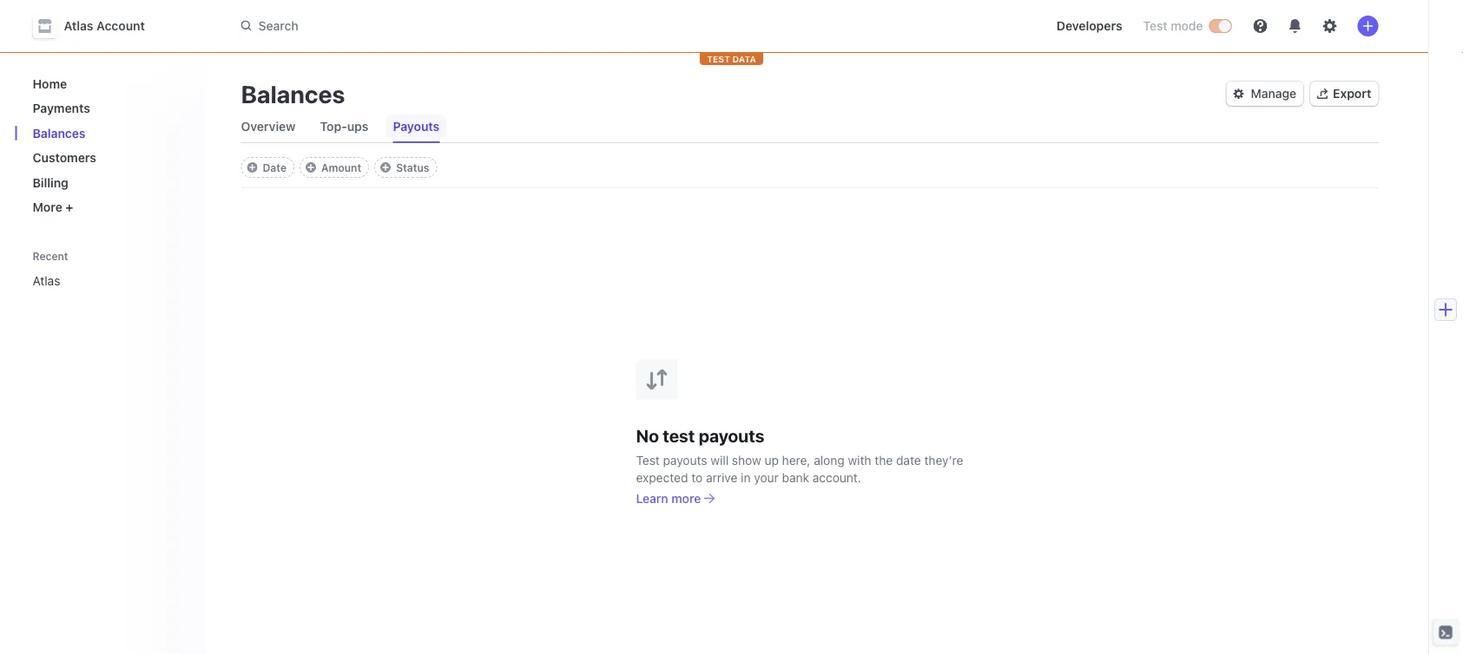 Task type: locate. For each thing, give the bounding box(es) containing it.
0 horizontal spatial test
[[636, 453, 660, 468]]

0 vertical spatial atlas
[[64, 19, 93, 33]]

overview
[[241, 119, 296, 134]]

atlas inside atlas account button
[[64, 19, 93, 33]]

toolbar containing date
[[241, 157, 437, 178]]

test left mode
[[1144, 19, 1168, 33]]

1 horizontal spatial balances
[[241, 79, 345, 108]]

balances
[[241, 79, 345, 108], [33, 126, 86, 140]]

1 vertical spatial atlas
[[33, 274, 60, 288]]

ups
[[347, 119, 369, 134]]

tab list
[[234, 111, 1379, 143]]

add status image
[[381, 162, 391, 173]]

1 vertical spatial balances
[[33, 126, 86, 140]]

0 vertical spatial balances
[[241, 79, 345, 108]]

atlas for atlas account
[[64, 19, 93, 33]]

manage link
[[1227, 82, 1304, 106]]

atlas
[[64, 19, 93, 33], [33, 274, 60, 288]]

here,
[[782, 453, 811, 468]]

Search text field
[[231, 10, 721, 42]]

payments
[[33, 101, 90, 116]]

0 horizontal spatial balances
[[33, 126, 86, 140]]

recent
[[33, 250, 68, 263]]

1 horizontal spatial atlas
[[64, 19, 93, 33]]

to
[[692, 471, 703, 485]]

status
[[396, 162, 429, 174]]

1 vertical spatial test
[[636, 453, 660, 468]]

atlas account
[[64, 19, 145, 33]]

show
[[732, 453, 762, 468]]

pin to navigation image
[[177, 274, 191, 288]]

0 vertical spatial test
[[1144, 19, 1168, 33]]

the
[[875, 453, 893, 468]]

svg image
[[1234, 89, 1244, 99]]

with
[[848, 453, 872, 468]]

+
[[66, 200, 73, 215]]

atlas inside atlas link
[[33, 274, 60, 288]]

test up expected
[[636, 453, 660, 468]]

1 horizontal spatial test
[[1144, 19, 1168, 33]]

customers
[[33, 151, 96, 165]]

test inside test payouts will show up here, along with the date they're expected to arrive in your bank account.
[[636, 453, 660, 468]]

account.
[[813, 471, 862, 485]]

payouts
[[393, 119, 440, 134]]

atlas left account
[[64, 19, 93, 33]]

add amount image
[[306, 162, 316, 173]]

no
[[636, 426, 659, 446]]

learn more link
[[636, 490, 715, 508]]

export
[[1333, 86, 1372, 101]]

manage
[[1251, 86, 1297, 101]]

test
[[1144, 19, 1168, 33], [636, 453, 660, 468]]

billing
[[33, 175, 68, 190]]

balances up overview
[[241, 79, 345, 108]]

test
[[663, 426, 695, 446]]

atlas down recent
[[33, 274, 60, 288]]

billing link
[[26, 169, 192, 197]]

recent navigation links element
[[15, 242, 206, 295]]

export button
[[1311, 82, 1379, 106]]

payouts up will in the left of the page
[[699, 426, 765, 446]]

0 horizontal spatial atlas
[[33, 274, 60, 288]]

developers link
[[1050, 12, 1130, 40]]

toolbar
[[241, 157, 437, 178]]

test for test mode
[[1144, 19, 1168, 33]]

core navigation links element
[[26, 69, 192, 222]]

payouts
[[699, 426, 765, 446], [663, 453, 708, 468]]

will
[[711, 453, 729, 468]]

balances down payments
[[33, 126, 86, 140]]

1 vertical spatial payouts
[[663, 453, 708, 468]]

they're
[[925, 453, 964, 468]]

payouts up to
[[663, 453, 708, 468]]

payouts inside test payouts will show up here, along with the date they're expected to arrive in your bank account.
[[663, 453, 708, 468]]

date
[[263, 162, 287, 174]]



Task type: vqa. For each thing, say whether or not it's contained in the screenshot.
the top Atlas
yes



Task type: describe. For each thing, give the bounding box(es) containing it.
top-ups link
[[313, 115, 376, 139]]

add date image
[[247, 162, 258, 173]]

more
[[33, 200, 62, 215]]

more
[[672, 492, 701, 506]]

learn more
[[636, 492, 701, 506]]

help image
[[1254, 19, 1268, 33]]

arrive
[[706, 471, 738, 485]]

home
[[33, 76, 67, 91]]

overview link
[[234, 115, 303, 139]]

test data
[[707, 54, 756, 64]]

top-ups
[[320, 119, 369, 134]]

payments link
[[26, 94, 192, 122]]

along
[[814, 453, 845, 468]]

date
[[896, 453, 921, 468]]

learn
[[636, 492, 669, 506]]

test for test payouts will show up here, along with the date they're expected to arrive in your bank account.
[[636, 453, 660, 468]]

balances inside core navigation links element
[[33, 126, 86, 140]]

amount
[[321, 162, 361, 174]]

atlas for atlas
[[33, 274, 60, 288]]

customers link
[[26, 144, 192, 172]]

atlas account button
[[33, 14, 162, 38]]

tab list containing overview
[[234, 111, 1379, 143]]

clear history image
[[177, 251, 187, 261]]

payouts tab
[[386, 111, 447, 142]]

payouts link
[[386, 115, 447, 139]]

no test payouts
[[636, 426, 765, 446]]

more +
[[33, 200, 73, 215]]

account
[[96, 19, 145, 33]]

top-
[[320, 119, 347, 134]]

developers
[[1057, 19, 1123, 33]]

in
[[741, 471, 751, 485]]

bank
[[782, 471, 810, 485]]

0 vertical spatial payouts
[[699, 426, 765, 446]]

Search search field
[[231, 10, 721, 42]]

data
[[733, 54, 756, 64]]

atlas link
[[26, 267, 168, 295]]

home link
[[26, 69, 192, 98]]

expected
[[636, 471, 688, 485]]

mode
[[1171, 19, 1204, 33]]

test
[[707, 54, 730, 64]]

search
[[258, 18, 299, 33]]

settings image
[[1323, 19, 1337, 33]]

your
[[754, 471, 779, 485]]

test payouts will show up here, along with the date they're expected to arrive in your bank account.
[[636, 453, 964, 485]]

test mode
[[1144, 19, 1204, 33]]

up
[[765, 453, 779, 468]]

balances link
[[26, 119, 192, 147]]



